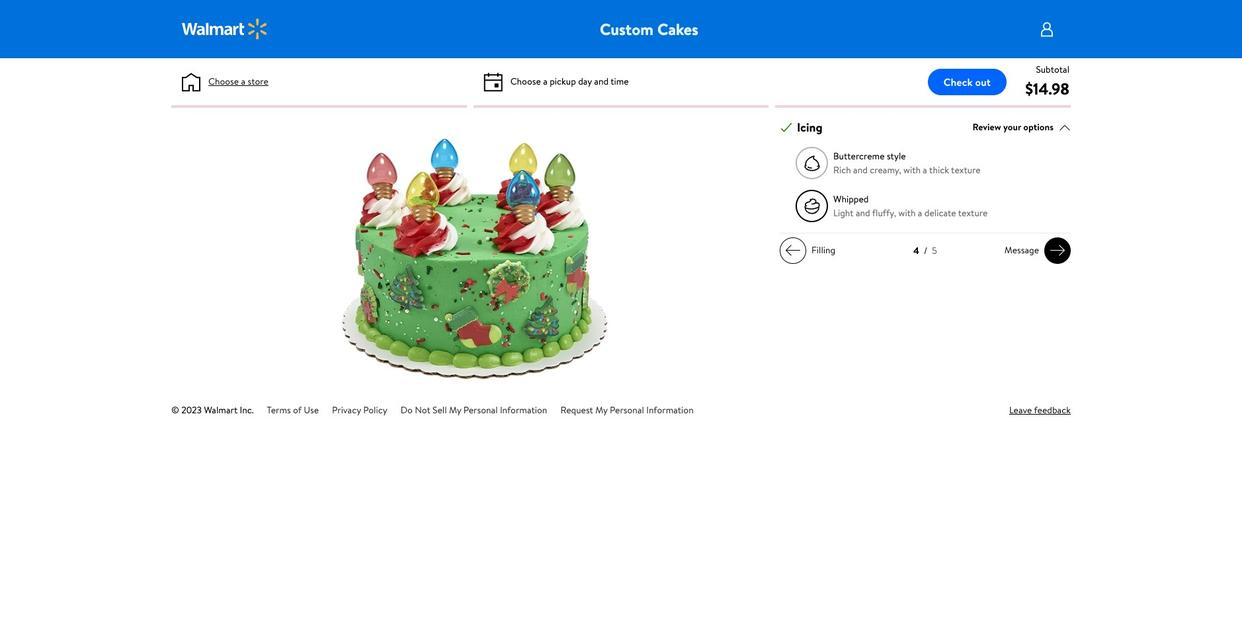 Task type: vqa. For each thing, say whether or not it's contained in the screenshot.
the bottom and
yes



Task type: describe. For each thing, give the bounding box(es) containing it.
5
[[932, 244, 937, 257]]

time
[[611, 75, 629, 88]]

and inside whipped light and fluffy, with a delicate texture
[[856, 206, 870, 219]]

feedback
[[1034, 404, 1071, 417]]

a inside 'link'
[[241, 75, 245, 88]]

whipped light and fluffy, with a delicate texture
[[833, 192, 988, 219]]

privacy
[[332, 404, 361, 417]]

do
[[401, 404, 413, 417]]

2 my from the left
[[595, 404, 608, 417]]

a inside whipped light and fluffy, with a delicate texture
[[918, 206, 922, 219]]

check out
[[944, 74, 991, 89]]

do not sell my personal information
[[401, 404, 547, 417]]

message link
[[999, 237, 1071, 264]]

2023
[[181, 404, 202, 417]]

back to walmart.com image
[[182, 19, 268, 40]]

up arrow image
[[1059, 121, 1071, 133]]

custom
[[600, 18, 654, 40]]

with inside buttercreme style rich and creamy, with a thick texture
[[904, 163, 921, 176]]

buttercreme
[[833, 149, 885, 162]]

out
[[975, 74, 991, 89]]

of
[[293, 404, 302, 417]]

your
[[1003, 120, 1021, 134]]

texture inside whipped light and fluffy, with a delicate texture
[[958, 206, 988, 219]]

check out button
[[928, 68, 1007, 95]]

1 my from the left
[[449, 404, 461, 417]]

leave
[[1009, 404, 1032, 417]]

icing
[[797, 119, 823, 136]]

subtotal
[[1036, 63, 1070, 76]]

$14.98
[[1025, 77, 1070, 100]]

a left pickup
[[543, 75, 548, 88]]

light
[[833, 206, 854, 219]]

terms
[[267, 404, 291, 417]]

0 vertical spatial and
[[594, 75, 609, 88]]

pickup
[[550, 75, 576, 88]]

4
[[914, 244, 919, 257]]

2 information from the left
[[646, 404, 694, 417]]

choose a store
[[208, 75, 268, 88]]

sell
[[433, 404, 447, 417]]

day
[[578, 75, 592, 88]]

privacy policy
[[332, 404, 387, 417]]

inc.
[[240, 404, 254, 417]]

delicate
[[925, 206, 956, 219]]

2 personal from the left
[[610, 404, 644, 417]]

©
[[171, 404, 179, 417]]

a inside buttercreme style rich and creamy, with a thick texture
[[923, 163, 927, 176]]

message
[[1005, 244, 1039, 257]]

terms of use link
[[267, 404, 319, 417]]

request my personal information
[[561, 404, 694, 417]]

texture inside buttercreme style rich and creamy, with a thick texture
[[951, 163, 981, 176]]

request my personal information link
[[561, 404, 694, 417]]

leave feedback button
[[1009, 404, 1071, 417]]

style
[[887, 149, 906, 162]]

rich
[[833, 163, 851, 176]]



Task type: locate. For each thing, give the bounding box(es) containing it.
your account image
[[1034, 21, 1060, 37]]

my
[[449, 404, 461, 417], [595, 404, 608, 417]]

and inside buttercreme style rich and creamy, with a thick texture
[[853, 163, 868, 176]]

0 horizontal spatial icon for continue arrow image
[[785, 242, 801, 259]]

texture
[[951, 163, 981, 176], [958, 206, 988, 219]]

personal
[[464, 404, 498, 417], [610, 404, 644, 417]]

not
[[415, 404, 430, 417]]

0 horizontal spatial personal
[[464, 404, 498, 417]]

0 horizontal spatial information
[[500, 404, 547, 417]]

1 horizontal spatial choose
[[510, 75, 541, 88]]

filling
[[812, 244, 836, 257]]

a left delicate
[[918, 206, 922, 219]]

choose left store
[[208, 75, 239, 88]]

2 icon for continue arrow image from the left
[[1050, 242, 1066, 259]]

1 horizontal spatial personal
[[610, 404, 644, 417]]

choose inside choose a store 'link'
[[208, 75, 239, 88]]

request
[[561, 404, 593, 417]]

0 horizontal spatial my
[[449, 404, 461, 417]]

/
[[924, 244, 928, 257]]

© 2023 walmart inc.
[[171, 404, 254, 417]]

check
[[944, 74, 973, 89]]

with
[[904, 163, 921, 176], [899, 206, 916, 219]]

and right day
[[594, 75, 609, 88]]

1 choose from the left
[[208, 75, 239, 88]]

choose a pickup day and time
[[510, 75, 629, 88]]

icon for continue arrow image left filling
[[785, 242, 801, 259]]

1 horizontal spatial my
[[595, 404, 608, 417]]

subtotal $14.98
[[1025, 63, 1070, 100]]

icon for continue arrow image inside message link
[[1050, 242, 1066, 259]]

icon for continue arrow image right the message
[[1050, 242, 1066, 259]]

review your options element
[[973, 120, 1054, 134]]

choose for choose a store
[[208, 75, 239, 88]]

0 vertical spatial texture
[[951, 163, 981, 176]]

review your options
[[973, 120, 1054, 134]]

icon for continue arrow image inside filling link
[[785, 242, 801, 259]]

a left thick
[[923, 163, 927, 176]]

ok image
[[781, 121, 792, 133]]

creamy,
[[870, 163, 901, 176]]

store
[[248, 75, 268, 88]]

buttercreme style rich and creamy, with a thick texture
[[833, 149, 981, 176]]

0 horizontal spatial choose
[[208, 75, 239, 88]]

whipped
[[833, 192, 869, 205]]

1 vertical spatial and
[[853, 163, 868, 176]]

cakes
[[657, 18, 699, 40]]

with down style
[[904, 163, 921, 176]]

texture right thick
[[951, 163, 981, 176]]

choose left pickup
[[510, 75, 541, 88]]

1 vertical spatial texture
[[958, 206, 988, 219]]

2 choose from the left
[[510, 75, 541, 88]]

1 personal from the left
[[464, 404, 498, 417]]

1 icon for continue arrow image from the left
[[785, 242, 801, 259]]

my right "request"
[[595, 404, 608, 417]]

a
[[241, 75, 245, 88], [543, 75, 548, 88], [923, 163, 927, 176], [918, 206, 922, 219]]

information
[[500, 404, 547, 417], [646, 404, 694, 417]]

options
[[1024, 120, 1054, 134]]

do not sell my personal information link
[[401, 404, 547, 417]]

and
[[594, 75, 609, 88], [853, 163, 868, 176], [856, 206, 870, 219]]

0 vertical spatial with
[[904, 163, 921, 176]]

use
[[304, 404, 319, 417]]

1 horizontal spatial icon for continue arrow image
[[1050, 242, 1066, 259]]

terms of use
[[267, 404, 319, 417]]

1 horizontal spatial information
[[646, 404, 694, 417]]

personal right sell
[[464, 404, 498, 417]]

2 vertical spatial and
[[856, 206, 870, 219]]

review your options link
[[973, 119, 1071, 136]]

and down buttercreme
[[853, 163, 868, 176]]

with right 'fluffy,' at the top right of the page
[[899, 206, 916, 219]]

choose
[[208, 75, 239, 88], [510, 75, 541, 88]]

walmart
[[204, 404, 238, 417]]

1 information from the left
[[500, 404, 547, 417]]

leave feedback
[[1009, 404, 1071, 417]]

icon for continue arrow image
[[785, 242, 801, 259], [1050, 242, 1066, 259]]

fluffy,
[[872, 206, 896, 219]]

choose a store link
[[208, 75, 268, 89]]

my right sell
[[449, 404, 461, 417]]

texture right delicate
[[958, 206, 988, 219]]

a left store
[[241, 75, 245, 88]]

personal right "request"
[[610, 404, 644, 417]]

1 vertical spatial with
[[899, 206, 916, 219]]

choose for choose a pickup day and time
[[510, 75, 541, 88]]

with inside whipped light and fluffy, with a delicate texture
[[899, 206, 916, 219]]

privacy policy link
[[332, 404, 387, 417]]

4 / 5
[[914, 244, 937, 257]]

and down whipped
[[856, 206, 870, 219]]

policy
[[363, 404, 387, 417]]

custom cakes
[[600, 18, 699, 40]]

review
[[973, 120, 1001, 134]]

filling link
[[780, 237, 841, 264]]

thick
[[929, 163, 949, 176]]



